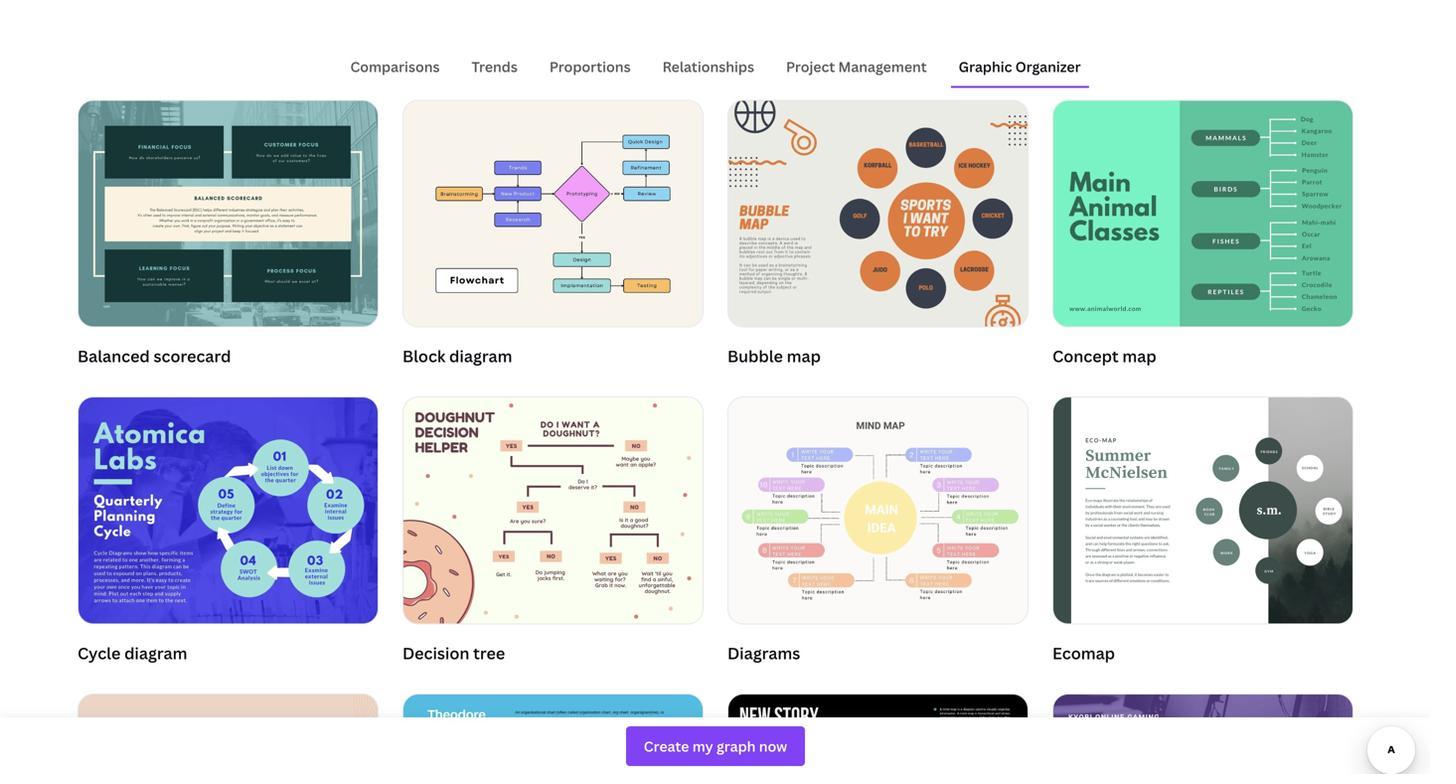 Task type: locate. For each thing, give the bounding box(es) containing it.
er diagram image
[[79, 695, 378, 774]]

purple swot analysis chart image
[[1054, 695, 1353, 774]]

organizer
[[1016, 57, 1081, 76]]

diagram right block
[[449, 346, 512, 367]]

block
[[403, 346, 446, 367]]

proportions
[[550, 57, 631, 76]]

concept map link
[[1053, 100, 1354, 373]]

0 horizontal spatial diagram
[[124, 643, 187, 664]]

map inside 'link'
[[1123, 346, 1157, 367]]

concept map
[[1053, 346, 1157, 367]]

blue and mint green cycle diagram image
[[79, 398, 378, 624]]

graphic organizer button
[[951, 48, 1089, 86]]

diagram
[[449, 346, 512, 367], [124, 643, 187, 664]]

dark blue and tomato sport icons bubble map chart image
[[729, 101, 1028, 327]]

map right bubble
[[787, 346, 821, 367]]

1 vertical spatial diagram
[[124, 643, 187, 664]]

scorecard
[[154, 346, 231, 367]]

relationships
[[663, 57, 754, 76]]

balanced scorecard link
[[78, 100, 379, 373]]

bubble map link
[[728, 100, 1029, 373]]

trends button
[[464, 48, 526, 86]]

skyblue and dark green simple balanced score board chart image
[[79, 101, 378, 327]]

decision
[[403, 643, 470, 664]]

diagram right cycle
[[124, 643, 187, 664]]

comparisons button
[[342, 48, 448, 86]]

ecomap link
[[1053, 397, 1354, 670]]

green classic minimalist eco map chart image
[[1054, 398, 1353, 624]]

concept
[[1053, 346, 1119, 367]]

bubble map
[[728, 346, 821, 367]]

1 map from the left
[[787, 346, 821, 367]]

1 horizontal spatial map
[[1123, 346, 1157, 367]]

0 horizontal spatial map
[[787, 346, 821, 367]]

diagrams
[[728, 643, 800, 664]]

map
[[787, 346, 821, 367], [1123, 346, 1157, 367]]

cycle diagram link
[[78, 397, 379, 670]]

ecomap
[[1053, 643, 1115, 664]]

map right the concept
[[1123, 346, 1157, 367]]

graphic
[[959, 57, 1012, 76]]

0 vertical spatial diagram
[[449, 346, 512, 367]]

1 horizontal spatial diagram
[[449, 346, 512, 367]]

2 map from the left
[[1123, 346, 1157, 367]]

map inside "link"
[[787, 346, 821, 367]]

blue white fishbone diagram chart image
[[404, 695, 703, 774]]

block diagram
[[403, 346, 512, 367]]

decision tree link
[[403, 397, 704, 670]]

project
[[786, 57, 835, 76]]

cycle
[[78, 643, 121, 664]]

block diagram image
[[404, 101, 703, 327]]

graphic organizer
[[959, 57, 1081, 76]]



Task type: describe. For each thing, give the bounding box(es) containing it.
relationships button
[[655, 48, 762, 86]]

diagram for cycle diagram
[[124, 643, 187, 664]]

balanced scorecard
[[78, 346, 231, 367]]

block diagram link
[[403, 100, 704, 373]]

diagrams image
[[729, 398, 1028, 624]]

proportions button
[[542, 48, 639, 86]]

map for concept map
[[1123, 346, 1157, 367]]

map for bubble map
[[787, 346, 821, 367]]

diagram for block diagram
[[449, 346, 512, 367]]

cycle diagram
[[78, 643, 187, 664]]

tree
[[473, 643, 505, 664]]

diagrams link
[[728, 397, 1029, 670]]

green concept map chart image
[[1054, 101, 1353, 327]]

project management button
[[778, 48, 935, 86]]

management
[[839, 57, 927, 76]]

comparisons
[[350, 57, 440, 76]]

decision tree
[[403, 643, 505, 664]]

bubble
[[728, 346, 783, 367]]

project management
[[786, 57, 927, 76]]

minimalist story mind map image
[[729, 695, 1028, 774]]

trends
[[472, 57, 518, 76]]

balanced
[[78, 346, 150, 367]]

ivory doughnut illustration decision tree chart image
[[404, 398, 703, 624]]



Task type: vqa. For each thing, say whether or not it's contained in the screenshot.
ideas
no



